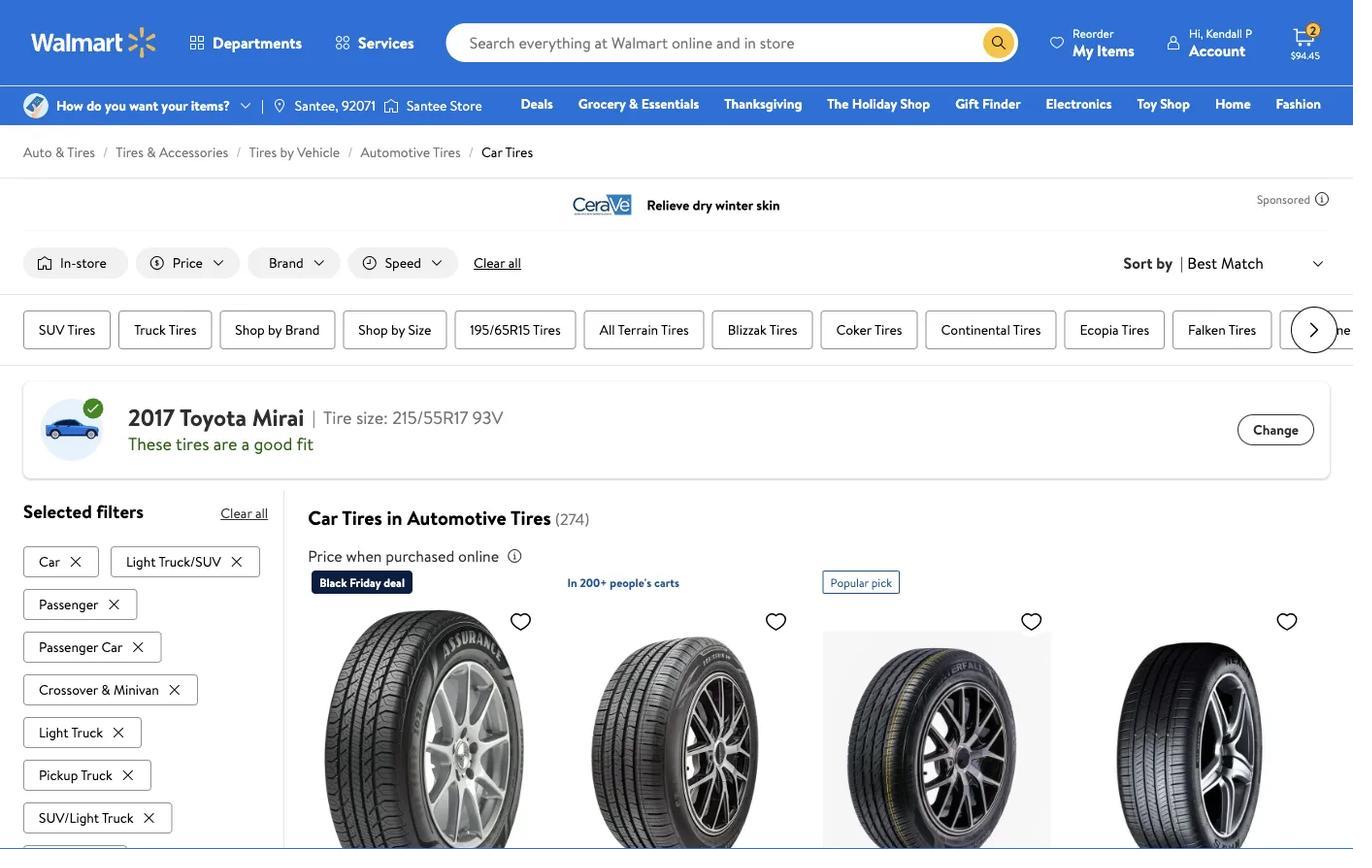 Task type: locate. For each thing, give the bounding box(es) containing it.
shop
[[900, 94, 930, 113], [1160, 94, 1190, 113], [235, 320, 265, 339], [359, 320, 388, 339]]

215/55r17
[[392, 406, 468, 430]]

price for price when purchased online
[[308, 546, 342, 567]]

light truck/suv list item
[[111, 542, 264, 577]]

passenger list item
[[23, 585, 141, 620]]

the holiday shop
[[827, 94, 930, 113]]

1 horizontal spatial clear
[[474, 253, 505, 272]]

light inside list item
[[126, 552, 156, 571]]

1 vertical spatial clear all button
[[221, 498, 268, 529]]

1 vertical spatial all
[[255, 504, 268, 523]]

& for tires
[[55, 143, 64, 162]]

p
[[1245, 25, 1252, 41]]

tires left (274)
[[511, 504, 551, 532]]

$94.45
[[1291, 49, 1320, 62]]

automotive tires link
[[361, 143, 461, 162]]

&
[[629, 94, 638, 113], [55, 143, 64, 162], [147, 143, 156, 162], [101, 680, 110, 699]]

automotive up online
[[407, 504, 507, 532]]

price
[[173, 253, 203, 272], [308, 546, 342, 567]]

truck right pickup
[[81, 766, 112, 785]]

fashion link
[[1268, 93, 1330, 114]]

passenger car
[[39, 638, 123, 657]]

2 horizontal spatial  image
[[383, 96, 399, 116]]

|
[[261, 96, 264, 115], [1181, 252, 1184, 274], [312, 406, 316, 430]]

1 horizontal spatial all
[[508, 253, 521, 272]]

suv/light truck list item
[[23, 799, 176, 834]]

1 horizontal spatial clear all
[[474, 253, 521, 272]]

in-store
[[60, 253, 107, 272]]

car up black
[[308, 504, 338, 532]]

0 horizontal spatial price
[[173, 253, 203, 272]]

the holiday shop link
[[819, 93, 939, 114]]

/ right auto & tires "link"
[[103, 143, 108, 162]]

best match button
[[1184, 250, 1330, 276]]

tires down santee store
[[433, 143, 461, 162]]

1 horizontal spatial price
[[308, 546, 342, 567]]

tires
[[176, 432, 209, 456]]

the
[[827, 94, 849, 113]]

passenger
[[39, 595, 98, 614], [39, 638, 98, 657]]

1 / from the left
[[103, 143, 108, 162]]

thanksgiving link
[[716, 93, 811, 114]]

clear search field text image
[[960, 35, 976, 51]]

| inside 2017 toyota mirai | tire size: 215/55r17 93v these tires are a good fit
[[312, 406, 316, 430]]

list
[[23, 542, 268, 849]]

fashion
[[1276, 94, 1321, 113]]

price inside dropdown button
[[173, 253, 203, 272]]

good
[[254, 432, 293, 456]]

& for minivan
[[101, 680, 110, 699]]

/ left car tires link
[[469, 143, 474, 162]]

clear up truck/suv
[[221, 504, 252, 523]]

0 vertical spatial passenger
[[39, 595, 98, 614]]

waterfall eco dynamic 215/55r17 94w all season tire image
[[823, 602, 1051, 849]]

by
[[280, 143, 294, 162], [1157, 252, 1173, 274], [268, 320, 282, 339], [391, 320, 405, 339]]

& right auto
[[55, 143, 64, 162]]

pickup truck list item
[[23, 756, 155, 791]]

0 vertical spatial |
[[261, 96, 264, 115]]

0 vertical spatial all
[[508, 253, 521, 272]]

shop right holiday
[[900, 94, 930, 113]]

sort by |
[[1124, 252, 1184, 274]]

popular
[[831, 574, 869, 591]]

holiday
[[852, 94, 897, 113]]

shop by size
[[359, 320, 431, 339]]

clear all button up 195/65r15 at left
[[466, 248, 529, 279]]

& left minivan
[[101, 680, 110, 699]]

passenger for passenger
[[39, 595, 98, 614]]

popular pick
[[831, 574, 892, 591]]

1 vertical spatial |
[[1181, 252, 1184, 274]]

shop right toy
[[1160, 94, 1190, 113]]

passenger car button
[[23, 632, 162, 663]]

clear all up 195/65r15 at left
[[474, 253, 521, 272]]

shop by brand
[[235, 320, 320, 339]]

1 horizontal spatial light
[[126, 552, 156, 571]]

applied filters section element
[[23, 499, 144, 524]]

light left truck/suv
[[126, 552, 156, 571]]

in 200+ people's carts
[[567, 575, 680, 591]]

clear all button down a at the left of the page
[[221, 498, 268, 529]]

1 horizontal spatial clear all button
[[466, 248, 529, 279]]

1 vertical spatial light
[[39, 723, 69, 742]]

search icon image
[[991, 35, 1007, 50]]

clear all for clear all "button" to the left
[[221, 504, 268, 523]]

light up pickup
[[39, 723, 69, 742]]

toy shop
[[1137, 94, 1190, 113]]

light truck list item
[[23, 713, 146, 748]]

4 / from the left
[[469, 143, 474, 162]]

brand down brand dropdown button
[[285, 320, 320, 339]]

all inside sort and filter section element
[[508, 253, 521, 272]]

one
[[1173, 121, 1202, 140]]

santee
[[407, 96, 447, 115]]

tires right suv
[[68, 320, 95, 339]]

automotive
[[361, 143, 430, 162], [407, 504, 507, 532]]

light truck button
[[23, 717, 142, 748]]

2 passenger from the top
[[39, 638, 98, 657]]

truck up pickup truck "list item"
[[71, 723, 103, 742]]

change
[[1253, 420, 1299, 439]]

truck for light truck
[[71, 723, 103, 742]]

light for light truck
[[39, 723, 69, 742]]

2 horizontal spatial |
[[1181, 252, 1184, 274]]

/
[[103, 143, 108, 162], [236, 143, 241, 162], [348, 143, 353, 162], [469, 143, 474, 162]]

0 horizontal spatial all
[[255, 504, 268, 523]]

truck right 'suv/light'
[[102, 808, 134, 827]]

ad disclaimer and feedback for skylinedisplayad image
[[1315, 191, 1330, 207]]

0 vertical spatial clear
[[474, 253, 505, 272]]

how
[[56, 96, 83, 115]]

clear up 195/65r15 at left
[[474, 253, 505, 272]]

car down selected
[[39, 552, 60, 571]]

car list item
[[23, 542, 103, 577]]

shop by size link
[[343, 311, 447, 350]]

list containing car
[[23, 542, 268, 849]]

a
[[241, 432, 250, 456]]

price up truck tires
[[173, 253, 203, 272]]

2 / from the left
[[236, 143, 241, 162]]

light inside 'list item'
[[39, 723, 69, 742]]

0 vertical spatial light
[[126, 552, 156, 571]]

brand inside brand dropdown button
[[269, 253, 304, 272]]

by for shop by brand
[[268, 320, 282, 339]]

mirai
[[252, 402, 304, 434]]

0 vertical spatial price
[[173, 253, 203, 272]]

size:
[[356, 406, 388, 430]]

truck inside 'list item'
[[71, 723, 103, 742]]

list item inside list
[[23, 841, 131, 849]]

1 vertical spatial clear all
[[221, 504, 268, 523]]

shop inside "shop by size" link
[[359, 320, 388, 339]]

brand up shop by brand
[[269, 253, 304, 272]]

goodyear assurance outlast 215/55r17 94v all-season passenger car tire image
[[312, 602, 540, 849]]

crossover & minivan
[[39, 680, 159, 699]]

1 vertical spatial clear
[[221, 504, 252, 523]]

price button
[[136, 248, 240, 279]]

best match
[[1188, 252, 1264, 274]]

santee store
[[407, 96, 482, 115]]

legal information image
[[507, 549, 522, 564]]

nexen npriz s 215/55r17 94v bsw all season tire image
[[1078, 602, 1307, 849]]

0 horizontal spatial light
[[39, 723, 69, 742]]

truck inside list item
[[102, 808, 134, 827]]

tires left vehicle
[[249, 143, 277, 162]]

1 vertical spatial brand
[[285, 320, 320, 339]]

/ right vehicle
[[348, 143, 353, 162]]

| left best
[[1181, 252, 1184, 274]]

tires right terrain
[[661, 320, 689, 339]]

deals link
[[512, 93, 562, 114]]

coker tires
[[836, 320, 902, 339]]

all up 195/65r15 tires
[[508, 253, 521, 272]]

crossmax 215/55r17 94v ct-1 all-season tire fits: 2011-15 chevrolet cruze eco, 2012-14 toyota camry hybrid xle image
[[567, 602, 796, 849]]

by left size
[[391, 320, 405, 339]]

by for shop by size
[[391, 320, 405, 339]]

0 vertical spatial clear all button
[[466, 248, 529, 279]]

one debit link
[[1164, 120, 1247, 141]]

1 horizontal spatial |
[[312, 406, 316, 430]]

selected
[[23, 499, 92, 524]]

by down brand dropdown button
[[268, 320, 282, 339]]

shop left size
[[359, 320, 388, 339]]

add to favorites list, nexen npriz s 215/55r17 94v bsw all season tire image
[[1276, 610, 1299, 634]]

in
[[567, 575, 577, 591]]

1 passenger from the top
[[39, 595, 98, 614]]

passenger for passenger car
[[39, 638, 98, 657]]

passenger up crossover
[[39, 638, 98, 657]]

add to favorites list, crossmax 215/55r17 94v ct-1 all-season tire fits: 2011-15 chevrolet cruze eco, 2012-14 toyota camry hybrid xle image
[[765, 610, 788, 634]]

registry link
[[1089, 120, 1156, 141]]

1 vertical spatial passenger
[[39, 638, 98, 657]]

selected filters
[[23, 499, 144, 524]]

0 horizontal spatial clear
[[221, 504, 252, 523]]

terrain
[[618, 320, 658, 339]]

clear all for clear all "button" within the sort and filter section element
[[474, 253, 521, 272]]

home link
[[1207, 93, 1260, 114]]

2 vertical spatial |
[[312, 406, 316, 430]]

shop down brand dropdown button
[[235, 320, 265, 339]]

by inside sort and filter section element
[[1157, 252, 1173, 274]]

1 horizontal spatial  image
[[272, 98, 287, 114]]

list item
[[23, 841, 131, 849]]

0 horizontal spatial clear all
[[221, 504, 268, 523]]

all for clear all "button" to the left
[[255, 504, 268, 523]]

car
[[481, 143, 502, 162], [308, 504, 338, 532], [39, 552, 60, 571], [101, 638, 123, 657]]

light truck/suv button
[[111, 546, 260, 577]]

pickup
[[39, 766, 78, 785]]

all down good
[[255, 504, 268, 523]]

firestone
[[1295, 320, 1351, 339]]

people's
[[610, 575, 652, 591]]

falken tires link
[[1173, 311, 1272, 350]]

size
[[408, 320, 431, 339]]

light for light truck/suv
[[126, 552, 156, 571]]

 image left how
[[23, 93, 49, 118]]

light truck
[[39, 723, 103, 742]]

 image
[[23, 93, 49, 118], [383, 96, 399, 116], [272, 98, 287, 114]]

by right sort
[[1157, 252, 1173, 274]]

0 vertical spatial clear all
[[474, 253, 521, 272]]

| up auto & tires / tires & accessories / tires by vehicle / automotive tires / car tires
[[261, 96, 264, 115]]

registry
[[1098, 121, 1147, 140]]

thanksgiving
[[725, 94, 802, 113]]

0 horizontal spatial  image
[[23, 93, 49, 118]]

walmart image
[[31, 27, 157, 58]]

automotive down santee
[[361, 143, 430, 162]]

tires right 'blizzak'
[[770, 320, 797, 339]]

& right grocery
[[629, 94, 638, 113]]

vehicle type: car and truck image
[[39, 397, 105, 463]]

clear all inside "button"
[[474, 253, 521, 272]]

0 vertical spatial brand
[[269, 253, 304, 272]]

all for clear all "button" within the sort and filter section element
[[508, 253, 521, 272]]

 image right 92071
[[383, 96, 399, 116]]

all terrain tires link
[[584, 311, 705, 350]]

& left accessories
[[147, 143, 156, 162]]

car up crossover & minivan list item
[[101, 638, 123, 657]]

| left tire
[[312, 406, 316, 430]]

& inside button
[[101, 680, 110, 699]]

 image left santee,
[[272, 98, 287, 114]]

all
[[600, 320, 615, 339]]

tires right coker
[[875, 320, 902, 339]]

car down store
[[481, 143, 502, 162]]

black
[[320, 574, 347, 591]]

clear for clear all "button" to the left
[[221, 504, 252, 523]]

truck tires link
[[119, 311, 212, 350]]

suv tires link
[[23, 311, 111, 350]]

coker tires link
[[821, 311, 918, 350]]

in-store button
[[23, 248, 128, 279]]

clear all down a at the left of the page
[[221, 504, 268, 523]]

car inside car button
[[39, 552, 60, 571]]

price up black
[[308, 546, 342, 567]]

truck inside button
[[81, 766, 112, 785]]

tires down how do you want your items?
[[116, 143, 144, 162]]

clear inside sort and filter section element
[[474, 253, 505, 272]]

1 vertical spatial price
[[308, 546, 342, 567]]

0 vertical spatial automotive
[[361, 143, 430, 162]]

passenger down car button
[[39, 595, 98, 614]]

in-
[[60, 253, 76, 272]]

price for price
[[173, 253, 203, 272]]

/ right accessories
[[236, 143, 241, 162]]

92071
[[342, 96, 376, 115]]



Task type: vqa. For each thing, say whether or not it's contained in the screenshot.
"TESTED" on the top left
no



Task type: describe. For each thing, give the bounding box(es) containing it.
sponsored
[[1257, 191, 1311, 207]]

are
[[213, 432, 237, 456]]

these
[[128, 432, 172, 456]]

store
[[76, 253, 107, 272]]

Search search field
[[446, 23, 1018, 62]]

tire
[[323, 406, 352, 430]]

truck for pickup truck
[[81, 766, 112, 785]]

how do you want your items?
[[56, 96, 230, 115]]

add to favorites list, goodyear assurance outlast 215/55r17 94v all-season passenger car tire image
[[509, 610, 532, 634]]

one debit
[[1173, 121, 1238, 140]]

speed button
[[348, 248, 458, 279]]

kendall
[[1206, 25, 1243, 41]]

coker
[[836, 320, 872, 339]]

grocery & essentials link
[[570, 93, 708, 114]]

walmart+ link
[[1255, 120, 1330, 141]]

tires right the falken
[[1229, 320, 1257, 339]]

crossover & minivan button
[[23, 675, 198, 706]]

& for essentials
[[629, 94, 638, 113]]

tires right the continental
[[1013, 320, 1041, 339]]

firestone 
[[1295, 320, 1353, 339]]

shop inside toy shop link
[[1160, 94, 1190, 113]]

truck down price dropdown button
[[134, 320, 166, 339]]

tires by vehicle link
[[249, 143, 340, 162]]

shop by brand link
[[220, 311, 335, 350]]

next slide for chipmodule list image
[[1291, 307, 1338, 353]]

Walmart Site-Wide search field
[[446, 23, 1018, 62]]

clear for clear all "button" within the sort and filter section element
[[474, 253, 505, 272]]

 image for santee store
[[383, 96, 399, 116]]

suv tires
[[39, 320, 95, 339]]

shop inside shop by brand link
[[235, 320, 265, 339]]

hi, kendall p account
[[1189, 25, 1252, 61]]

1 vertical spatial automotive
[[407, 504, 507, 532]]

continental tires link
[[926, 311, 1057, 350]]

blizzak tires
[[728, 320, 797, 339]]

online
[[458, 546, 499, 567]]

clear all button inside sort and filter section element
[[466, 248, 529, 279]]

suv/light
[[39, 808, 99, 827]]

tires right 195/65r15 at left
[[533, 320, 561, 339]]

reorder my items
[[1073, 25, 1135, 61]]

add to favorites list, waterfall eco dynamic 215/55r17 94w all season tire image
[[1020, 610, 1043, 634]]

toy shop link
[[1129, 93, 1199, 114]]

200+
[[580, 575, 607, 591]]

change button
[[1238, 415, 1315, 446]]

blizzak
[[728, 320, 767, 339]]

firestone link
[[1280, 311, 1353, 350]]

tires right auto
[[67, 143, 95, 162]]

tires & accessories link
[[116, 143, 228, 162]]

auto
[[23, 143, 52, 162]]

sort and filter section element
[[0, 232, 1353, 294]]

electronics
[[1046, 94, 1112, 113]]

0 horizontal spatial clear all button
[[221, 498, 268, 529]]

3 / from the left
[[348, 143, 353, 162]]

items?
[[191, 96, 230, 115]]

tires down deals link
[[505, 143, 533, 162]]

car tires link
[[481, 143, 533, 162]]

195/65r15 tires link
[[455, 311, 576, 350]]

brand button
[[248, 248, 340, 279]]

tires left in
[[342, 504, 382, 532]]

your
[[162, 96, 188, 115]]

continental tires
[[941, 320, 1041, 339]]

reorder
[[1073, 25, 1114, 41]]

brand inside shop by brand link
[[285, 320, 320, 339]]

services
[[358, 32, 414, 53]]

want
[[129, 96, 158, 115]]

car inside passenger car button
[[101, 638, 123, 657]]

gift finder link
[[947, 93, 1030, 114]]

2017 toyota mirai | tire size: 215/55r17 93v these tires are a good fit
[[128, 402, 503, 456]]

auto & tires / tires & accessories / tires by vehicle / automotive tires / car tires
[[23, 143, 533, 162]]

shop inside the holiday shop 'link'
[[900, 94, 930, 113]]

electronics link
[[1037, 93, 1121, 114]]

 image for how do you want your items?
[[23, 93, 49, 118]]

car tires in automotive tires (274)
[[308, 504, 590, 532]]

ecopia tires
[[1080, 320, 1150, 339]]

crossover & minivan list item
[[23, 671, 202, 706]]

tires down price dropdown button
[[169, 320, 196, 339]]

195/65r15 tires
[[470, 320, 561, 339]]

debit
[[1205, 121, 1238, 140]]

store
[[450, 96, 482, 115]]

purchased
[[386, 546, 455, 567]]

essentials
[[642, 94, 699, 113]]

truck for suv/light truck
[[102, 808, 134, 827]]

pick
[[872, 574, 892, 591]]

 image for santee, 92071
[[272, 98, 287, 114]]

by for sort by |
[[1157, 252, 1173, 274]]

auto & tires link
[[23, 143, 95, 162]]

friday
[[350, 574, 381, 591]]

fashion registry
[[1098, 94, 1321, 140]]

passenger car list item
[[23, 628, 165, 663]]

truck/suv
[[159, 552, 221, 571]]

| inside sort and filter section element
[[1181, 252, 1184, 274]]

toy
[[1137, 94, 1157, 113]]

falken
[[1188, 320, 1226, 339]]

blizzak tires link
[[712, 311, 813, 350]]

match
[[1221, 252, 1264, 274]]

93v
[[473, 406, 503, 430]]

black friday deal
[[320, 574, 405, 591]]

walmart+
[[1263, 121, 1321, 140]]

light truck/suv
[[126, 552, 221, 571]]

0 horizontal spatial |
[[261, 96, 264, 115]]

suv/light truck
[[39, 808, 134, 827]]

by left vehicle
[[280, 143, 294, 162]]

home
[[1215, 94, 1251, 113]]

suv
[[39, 320, 65, 339]]

falken tires
[[1188, 320, 1257, 339]]

ecopia
[[1080, 320, 1119, 339]]

toyota
[[180, 402, 247, 434]]

tires right ecopia
[[1122, 320, 1150, 339]]

truck tires
[[134, 320, 196, 339]]

car button
[[23, 546, 99, 577]]



